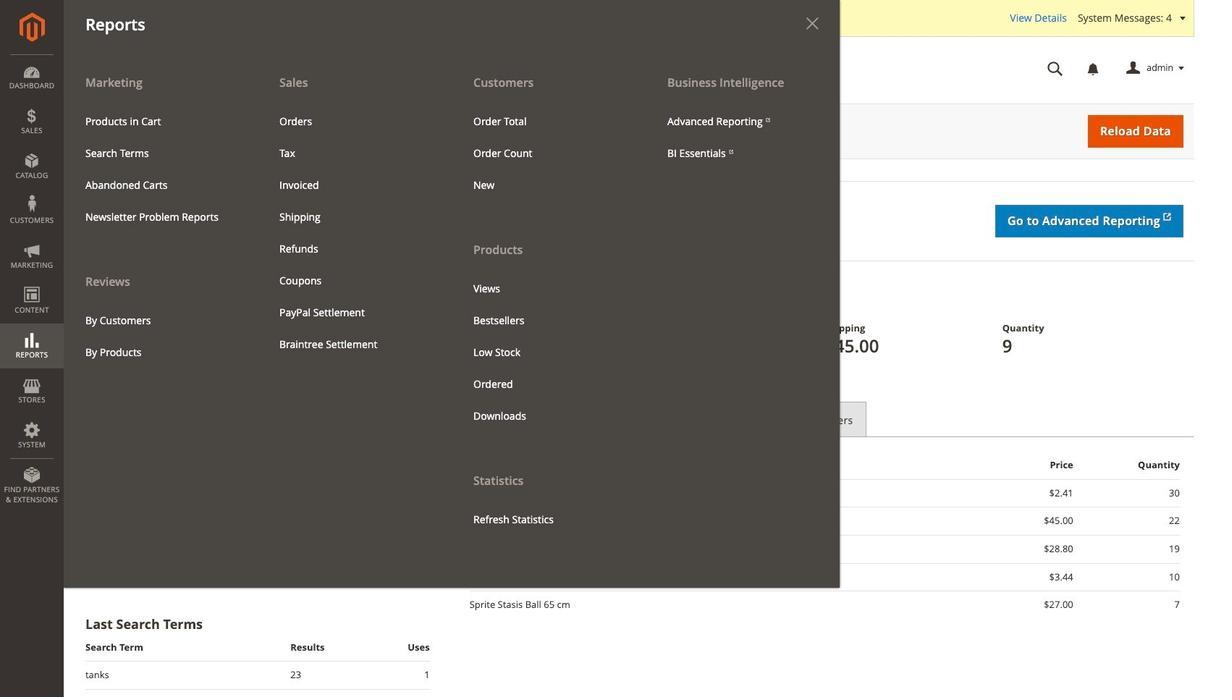 Task type: locate. For each thing, give the bounding box(es) containing it.
menu bar
[[0, 0, 840, 588]]

menu
[[64, 67, 840, 588], [64, 67, 258, 368], [452, 67, 646, 535], [75, 105, 247, 233], [269, 105, 441, 360], [463, 105, 635, 201], [657, 105, 829, 169], [463, 273, 635, 432], [75, 304, 247, 368]]

magento admin panel image
[[19, 12, 45, 42]]



Task type: vqa. For each thing, say whether or not it's contained in the screenshot.
From Text Field related to To text field
no



